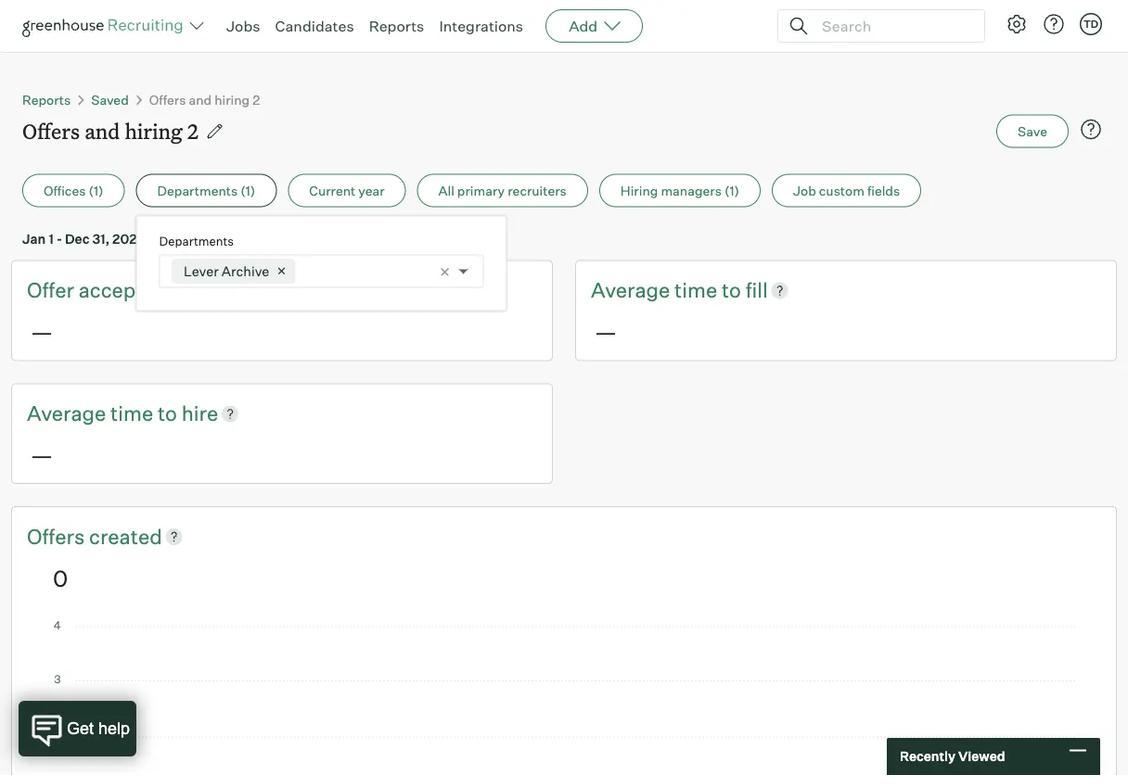 Task type: locate. For each thing, give the bounding box(es) containing it.
time link
[[675, 276, 722, 305], [111, 399, 158, 428]]

1 horizontal spatial hiring
[[214, 91, 250, 108]]

current year
[[309, 182, 385, 199]]

offer
[[27, 277, 74, 303]]

1 vertical spatial offers and hiring 2
[[22, 117, 199, 145]]

hiring down saved link
[[125, 117, 182, 145]]

(1) right offices
[[89, 182, 103, 199]]

average time to for fill
[[591, 277, 746, 303]]

1 vertical spatial hiring
[[125, 117, 182, 145]]

fill
[[746, 277, 768, 303]]

1 horizontal spatial dec
[[270, 231, 295, 247]]

0 vertical spatial and
[[189, 91, 212, 108]]

1 horizontal spatial reports link
[[369, 17, 424, 35]]

save button
[[996, 115, 1069, 148]]

jan up the archive
[[227, 231, 251, 247]]

2 1 from the left
[[254, 231, 259, 247]]

compared
[[148, 231, 209, 247]]

td button
[[1080, 13, 1102, 35]]

0 horizontal spatial 31,
[[92, 231, 110, 247]]

offices (1)
[[44, 182, 103, 199]]

1 horizontal spatial average
[[591, 277, 670, 303]]

1 vertical spatial time link
[[111, 399, 158, 428]]

hiring managers (1) button
[[599, 174, 761, 207]]

and up edit icon
[[189, 91, 212, 108]]

1 horizontal spatial and
[[189, 91, 212, 108]]

fields
[[867, 182, 900, 199]]

1 horizontal spatial to link
[[722, 276, 746, 305]]

1 vertical spatial 2
[[187, 117, 199, 145]]

to up lever archive
[[212, 231, 225, 247]]

offers and hiring 2 up edit icon
[[149, 91, 260, 108]]

1 dec from the left
[[65, 231, 89, 247]]

faq image
[[1080, 118, 1102, 141]]

1 vertical spatial to link
[[158, 399, 181, 428]]

integrations
[[439, 17, 523, 35]]

1 vertical spatial and
[[85, 117, 120, 145]]

1 jan from the left
[[22, 231, 46, 247]]

saved link
[[91, 91, 129, 108]]

reports link right candidates link
[[369, 17, 424, 35]]

2 vertical spatial to
[[158, 401, 177, 426]]

jan
[[22, 231, 46, 247], [227, 231, 251, 247]]

average time to
[[591, 277, 746, 303], [27, 401, 181, 426]]

1 1 from the left
[[48, 231, 54, 247]]

add button
[[546, 9, 643, 43]]

offer link
[[27, 276, 79, 305]]

0 horizontal spatial hiring
[[125, 117, 182, 145]]

0 vertical spatial average time to
[[591, 277, 746, 303]]

—
[[31, 318, 53, 346], [595, 318, 617, 346], [31, 441, 53, 469]]

0 vertical spatial reports
[[369, 17, 424, 35]]

jan up 'offer' on the left top
[[22, 231, 46, 247]]

0 horizontal spatial to link
[[158, 399, 181, 428]]

to
[[212, 231, 225, 247], [722, 277, 741, 303], [158, 401, 177, 426]]

2 down jobs
[[253, 91, 260, 108]]

1 up the archive
[[254, 231, 259, 247]]

to left fill
[[722, 277, 741, 303]]

1 horizontal spatial 2
[[253, 91, 260, 108]]

- up the archive
[[262, 231, 267, 247]]

all primary recruiters button
[[417, 174, 588, 207]]

to left hire
[[158, 401, 177, 426]]

0 horizontal spatial average link
[[27, 399, 111, 428]]

(1) inside offices (1) button
[[89, 182, 103, 199]]

0 vertical spatial time link
[[675, 276, 722, 305]]

31,
[[92, 231, 110, 247], [297, 231, 315, 247]]

2 horizontal spatial (1)
[[724, 182, 739, 199]]

offices (1) button
[[22, 174, 125, 207]]

1 horizontal spatial time
[[675, 277, 717, 303]]

departments up lever
[[159, 234, 234, 249]]

2
[[253, 91, 260, 108], [187, 117, 199, 145]]

fill link
[[746, 276, 768, 305]]

(1) inside the hiring managers (1) button
[[724, 182, 739, 199]]

0 horizontal spatial time link
[[111, 399, 158, 428]]

2 (1) from the left
[[240, 182, 255, 199]]

1 horizontal spatial 31,
[[297, 231, 315, 247]]

primary
[[457, 182, 505, 199]]

3 (1) from the left
[[724, 182, 739, 199]]

0 horizontal spatial time
[[111, 401, 153, 426]]

1 (1) from the left
[[89, 182, 103, 199]]

1 vertical spatial average link
[[27, 399, 111, 428]]

to link for hire
[[158, 399, 181, 428]]

0 horizontal spatial 2
[[187, 117, 199, 145]]

dec
[[65, 231, 89, 247], [270, 231, 295, 247]]

1 31, from the left
[[92, 231, 110, 247]]

0 vertical spatial time
[[675, 277, 717, 303]]

0 horizontal spatial reports link
[[22, 91, 71, 108]]

0 vertical spatial to
[[212, 231, 225, 247]]

1 horizontal spatial to
[[212, 231, 225, 247]]

hiring
[[214, 91, 250, 108], [125, 117, 182, 145]]

2 horizontal spatial to
[[722, 277, 741, 303]]

1 down offices
[[48, 231, 54, 247]]

offers up 0
[[27, 524, 89, 549]]

acceptance
[[79, 277, 189, 303]]

and down saved
[[85, 117, 120, 145]]

0 horizontal spatial and
[[85, 117, 120, 145]]

reports link left saved
[[22, 91, 71, 108]]

departments (1)
[[157, 182, 255, 199]]

offers
[[149, 91, 186, 108], [22, 117, 80, 145], [27, 524, 89, 549]]

candidates
[[275, 17, 354, 35]]

2 dec from the left
[[270, 231, 295, 247]]

time link for fill
[[675, 276, 722, 305]]

saved
[[91, 91, 129, 108]]

0 horizontal spatial 1
[[48, 231, 54, 247]]

31, left 2023
[[92, 231, 110, 247]]

offers and hiring 2 down saved
[[22, 117, 199, 145]]

departments for departments
[[159, 234, 234, 249]]

departments inside 'button'
[[157, 182, 238, 199]]

1 horizontal spatial -
[[262, 231, 267, 247]]

reports link
[[369, 17, 424, 35], [22, 91, 71, 108]]

time
[[675, 277, 717, 303], [111, 401, 153, 426]]

1 horizontal spatial average link
[[591, 276, 675, 305]]

average for hire
[[27, 401, 106, 426]]

offers and hiring 2 link
[[149, 91, 260, 108]]

to link
[[722, 276, 746, 305], [158, 399, 181, 428]]

1 horizontal spatial jan
[[227, 231, 251, 247]]

1 vertical spatial reports
[[22, 91, 71, 108]]

td
[[1083, 18, 1098, 30]]

jobs
[[226, 17, 260, 35]]

departments up jan 1 - dec 31, 2023 compared to jan 1 - dec 31, 2022
[[157, 182, 238, 199]]

1 horizontal spatial 1
[[254, 231, 259, 247]]

time left hire
[[111, 401, 153, 426]]

offers right saved link
[[149, 91, 186, 108]]

to for hire
[[158, 401, 177, 426]]

0 horizontal spatial average time to
[[27, 401, 181, 426]]

average
[[591, 277, 670, 303], [27, 401, 106, 426]]

(1)
[[89, 182, 103, 199], [240, 182, 255, 199], [724, 182, 739, 199]]

2022
[[318, 231, 350, 247]]

hiring managers (1)
[[620, 182, 739, 199]]

reports
[[369, 17, 424, 35], [22, 91, 71, 108]]

departments
[[157, 182, 238, 199], [159, 234, 234, 249]]

time link left fill link
[[675, 276, 722, 305]]

hiring up edit icon
[[214, 91, 250, 108]]

jobs link
[[226, 17, 260, 35]]

time left fill
[[675, 277, 717, 303]]

0 horizontal spatial jan
[[22, 231, 46, 247]]

1 vertical spatial time
[[111, 401, 153, 426]]

xychart image
[[53, 621, 1075, 776]]

1 vertical spatial to
[[722, 277, 741, 303]]

1 horizontal spatial reports
[[369, 17, 424, 35]]

1
[[48, 231, 54, 247], [254, 231, 259, 247]]

0 vertical spatial average link
[[591, 276, 675, 305]]

dec left the 2022 on the top left of page
[[270, 231, 295, 247]]

1 vertical spatial average time to
[[27, 401, 181, 426]]

custom
[[819, 182, 864, 199]]

job
[[793, 182, 816, 199]]

2 left edit icon
[[187, 117, 199, 145]]

0 vertical spatial reports link
[[369, 17, 424, 35]]

-
[[56, 231, 62, 247], [262, 231, 267, 247]]

offers and hiring 2
[[149, 91, 260, 108], [22, 117, 199, 145]]

time for fill
[[675, 277, 717, 303]]

average link
[[591, 276, 675, 305], [27, 399, 111, 428]]

(1) up jan 1 - dec 31, 2023 compared to jan 1 - dec 31, 2022
[[240, 182, 255, 199]]

reports left saved
[[22, 91, 71, 108]]

time link for hire
[[111, 399, 158, 428]]

1 vertical spatial departments
[[159, 234, 234, 249]]

1 horizontal spatial average time to
[[591, 277, 746, 303]]

job custom fields button
[[772, 174, 921, 207]]

recently
[[900, 749, 955, 765]]

average link for fill
[[591, 276, 675, 305]]

0 vertical spatial departments
[[157, 182, 238, 199]]

time link left "hire" link
[[111, 399, 158, 428]]

0 vertical spatial 2
[[253, 91, 260, 108]]

2 31, from the left
[[297, 231, 315, 247]]

- down offices
[[56, 231, 62, 247]]

rate
[[194, 277, 232, 303]]

0 horizontal spatial (1)
[[89, 182, 103, 199]]

0 horizontal spatial -
[[56, 231, 62, 247]]

0 horizontal spatial dec
[[65, 231, 89, 247]]

1 horizontal spatial time link
[[675, 276, 722, 305]]

0 horizontal spatial average
[[27, 401, 106, 426]]

0 vertical spatial to link
[[722, 276, 746, 305]]

(1) right managers
[[724, 182, 739, 199]]

2 - from the left
[[262, 231, 267, 247]]

1 horizontal spatial (1)
[[240, 182, 255, 199]]

reports right candidates link
[[369, 17, 424, 35]]

0 vertical spatial average
[[591, 277, 670, 303]]

and
[[189, 91, 212, 108], [85, 117, 120, 145]]

dec down offices (1) button at top left
[[65, 231, 89, 247]]

average time to for hire
[[27, 401, 181, 426]]

1 vertical spatial average
[[27, 401, 106, 426]]

recruiters
[[508, 182, 567, 199]]

0 horizontal spatial to
[[158, 401, 177, 426]]

31, left the 2022 on the top left of page
[[297, 231, 315, 247]]

offers up offices
[[22, 117, 80, 145]]

td button
[[1076, 9, 1106, 39]]

(1) inside departments (1) 'button'
[[240, 182, 255, 199]]

job custom fields
[[793, 182, 900, 199]]



Task type: describe. For each thing, give the bounding box(es) containing it.
hire link
[[181, 399, 218, 428]]

jan 1 - dec 31, 2023 compared to jan 1 - dec 31, 2022
[[22, 231, 350, 247]]

to link for fill
[[722, 276, 746, 305]]

year
[[358, 182, 385, 199]]

offer acceptance
[[27, 277, 194, 303]]

managers
[[661, 182, 722, 199]]

viewed
[[958, 749, 1005, 765]]

average for fill
[[591, 277, 670, 303]]

archive
[[222, 263, 269, 280]]

candidates link
[[275, 17, 354, 35]]

0 horizontal spatial reports
[[22, 91, 71, 108]]

recently viewed
[[900, 749, 1005, 765]]

0 vertical spatial hiring
[[214, 91, 250, 108]]

hire
[[181, 401, 218, 426]]

(1) for offices (1)
[[89, 182, 103, 199]]

current year button
[[288, 174, 406, 207]]

1 vertical spatial reports link
[[22, 91, 71, 108]]

1 - from the left
[[56, 231, 62, 247]]

current
[[309, 182, 356, 199]]

lever archive
[[184, 263, 269, 280]]

Search text field
[[817, 13, 968, 39]]

(1) for departments (1)
[[240, 182, 255, 199]]

integrations link
[[439, 17, 523, 35]]

0
[[53, 564, 68, 592]]

edit image
[[205, 122, 224, 141]]

departments for departments (1)
[[157, 182, 238, 199]]

created
[[89, 524, 162, 549]]

1 vertical spatial offers
[[22, 117, 80, 145]]

2 jan from the left
[[227, 231, 251, 247]]

offices
[[44, 182, 86, 199]]

save
[[1018, 123, 1047, 139]]

all
[[438, 182, 454, 199]]

0 vertical spatial offers
[[149, 91, 186, 108]]

greenhouse recruiting image
[[22, 15, 189, 37]]

— for hire
[[31, 441, 53, 469]]

time for hire
[[111, 401, 153, 426]]

configure image
[[1006, 13, 1028, 35]]

2023
[[112, 231, 145, 247]]

0 vertical spatial offers and hiring 2
[[149, 91, 260, 108]]

all primary recruiters
[[438, 182, 567, 199]]

average link for hire
[[27, 399, 111, 428]]

hiring
[[620, 182, 658, 199]]

created link
[[89, 522, 162, 551]]

acceptance link
[[79, 276, 194, 305]]

lever
[[184, 263, 219, 280]]

departments (1) button
[[136, 174, 277, 207]]

— for fill
[[595, 318, 617, 346]]

2 vertical spatial offers
[[27, 524, 89, 549]]

rate link
[[194, 276, 232, 305]]

offers link
[[27, 522, 89, 551]]

to for fill
[[722, 277, 741, 303]]

add
[[569, 17, 598, 35]]



Task type: vqa. For each thing, say whether or not it's contained in the screenshot.
AVERAGE TIME TO corresponding to fill
yes



